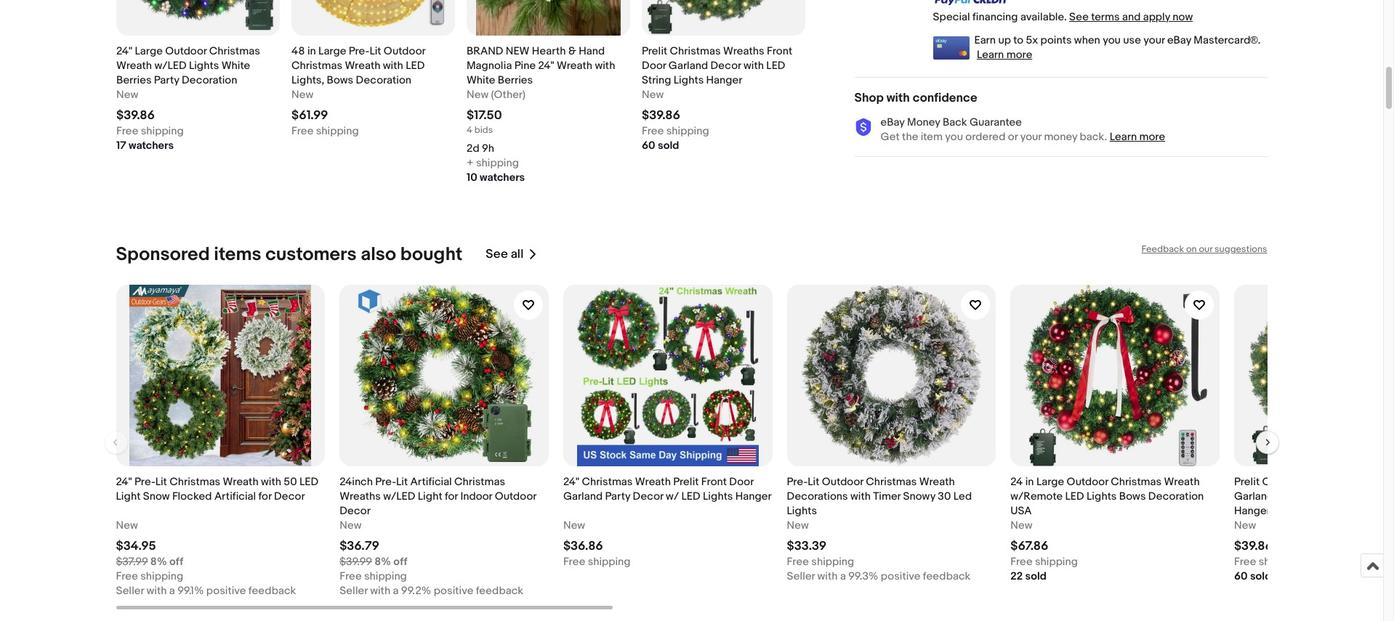 Task type: vqa. For each thing, say whether or not it's contained in the screenshot.
sa demand co icon
no



Task type: locate. For each thing, give the bounding box(es) containing it.
see all link
[[486, 243, 538, 266]]

previous price $39.99 8% off text field
[[340, 555, 407, 570]]

1 horizontal spatial ebay
[[1167, 33, 1191, 47]]

led inside 24 in large outdoor christmas wreath w/remote led lights  bows decoration usa new $67.86 free shipping 22 sold
[[1065, 490, 1084, 503]]

24" for hanger
[[563, 475, 579, 489]]

use
[[1123, 33, 1141, 47]]

sold inside 24 in large outdoor christmas wreath w/remote led lights  bows decoration usa new $67.86 free shipping 22 sold
[[1025, 570, 1047, 583]]

1 horizontal spatial party
[[605, 490, 630, 503]]

2 horizontal spatial feedback
[[923, 570, 971, 583]]

decoration inside 24" large outdoor christmas wreath w/led lights white berries party decoration new $39.86 free shipping 17 watchers
[[181, 73, 237, 87]]

free shipping text field down $61.99 "text field"
[[291, 124, 358, 139]]

2 berries from the left
[[497, 73, 533, 87]]

wreath inside 48 in large pre-lit outdoor christmas wreath with led lights, bows decoration new $61.99 free shipping
[[344, 59, 380, 72]]

1 vertical spatial more
[[1139, 130, 1165, 144]]

free inside the prelit christmas wreaths front door garland decor with led string lights hanger new $39.86 free shipping 60 sold
[[642, 124, 664, 138]]

christmas
[[209, 44, 260, 58], [670, 44, 721, 58], [291, 59, 342, 72], [170, 475, 220, 489], [454, 475, 505, 489], [582, 475, 633, 489], [866, 475, 917, 489], [1111, 475, 1162, 489], [1262, 475, 1313, 489]]

0 vertical spatial door
[[642, 59, 666, 72]]

see up when
[[1069, 10, 1089, 24]]

wreath inside the brand new hearth & hand magnolia pine 24" wreath with white berries new (other) $17.50 4 bids 2d 9h + shipping 10 watchers
[[556, 59, 592, 72]]

2 8% from the left
[[374, 555, 391, 569]]

0 vertical spatial see
[[1069, 10, 1089, 24]]

christmas inside pre-lit outdoor christmas wreath decorations with timer snowy 30 led lights new $33.39 free shipping seller with a 99.3% positive feedback
[[866, 475, 917, 489]]

8% right $37.99 on the bottom of page
[[150, 555, 167, 569]]

learn down earn
[[977, 48, 1004, 62]]

1 for from the left
[[258, 490, 272, 503]]

1 vertical spatial 60 sold text field
[[1234, 570, 1272, 584]]

8% right $39.99
[[374, 555, 391, 569]]

24" inside 24" christmas wreath prelit front door garland party decor w/ led lights hanger
[[563, 475, 579, 489]]

60 inside prelit christmas wreaths front d new $39.86 free shipping 60 sold
[[1234, 570, 1248, 583]]

1 horizontal spatial white
[[466, 73, 495, 87]]

off up 99.2%
[[394, 555, 407, 569]]

berries up (other)
[[497, 73, 533, 87]]

wreaths inside prelit christmas wreaths front d new $39.86 free shipping 60 sold
[[1316, 475, 1357, 489]]

0 horizontal spatial seller
[[116, 584, 144, 598]]

0 vertical spatial w/led
[[154, 59, 186, 72]]

1 horizontal spatial seller
[[340, 584, 368, 598]]

2 horizontal spatial sold
[[1250, 570, 1272, 583]]

w/remote
[[1011, 490, 1063, 503]]

decoration for $39.86
[[181, 73, 237, 87]]

seller down $37.99 on the bottom of page
[[116, 584, 144, 598]]

1 horizontal spatial learn more link
[[1110, 130, 1165, 144]]

$37.99
[[116, 555, 148, 569]]

48
[[291, 44, 305, 58]]

decoration for new
[[1148, 490, 1204, 503]]

money
[[1044, 130, 1078, 144]]

1 horizontal spatial decoration
[[356, 73, 411, 87]]

large for new
[[318, 44, 346, 58]]

1 horizontal spatial garland
[[668, 59, 708, 72]]

0 horizontal spatial w/led
[[154, 59, 186, 72]]

wreath inside pre-lit outdoor christmas wreath decorations with timer snowy 30 led lights new $33.39 free shipping seller with a 99.3% positive feedback
[[919, 475, 955, 489]]

1 horizontal spatial prelit
[[673, 475, 699, 489]]

positive right 99.1%
[[206, 584, 246, 598]]

0 horizontal spatial watchers
[[128, 139, 173, 152]]

learn more link right back.
[[1110, 130, 1165, 144]]

new inside the brand new hearth & hand magnolia pine 24" wreath with white berries new (other) $17.50 4 bids 2d 9h + shipping 10 watchers
[[466, 88, 488, 101]]

pre- inside 48 in large pre-lit outdoor christmas wreath with led lights, bows decoration new $61.99 free shipping
[[348, 44, 369, 58]]

17 watchers text field
[[116, 139, 173, 153]]

99.3%
[[848, 570, 878, 583]]

1 horizontal spatial your
[[1144, 33, 1165, 47]]

new text field down lights,
[[291, 88, 313, 102]]

shipping inside 24inch pre-lit artificial christmas wreaths w/led light for indoor outdoor decor new $36.79 $39.99 8% off free shipping seller with a 99.2% positive feedback
[[364, 570, 407, 583]]

1 horizontal spatial more
[[1139, 130, 1165, 144]]

2 horizontal spatial large
[[1037, 475, 1064, 489]]

a left 99.1%
[[169, 584, 175, 598]]

1 vertical spatial bows
[[1119, 490, 1146, 503]]

large for $67.86
[[1037, 475, 1064, 489]]

see left all
[[486, 247, 508, 262]]

your inside ebay money back guarantee get the item you ordered or your money back. learn more
[[1020, 130, 1042, 144]]

new text field for $61.99
[[291, 88, 313, 102]]

prelit inside the prelit christmas wreaths front door garland decor with led string lights hanger new $39.86 free shipping 60 sold
[[642, 44, 667, 58]]

money
[[907, 115, 940, 129]]

1 off from the left
[[169, 555, 183, 569]]

1 vertical spatial learn
[[1110, 130, 1137, 144]]

sold for $39.86
[[657, 139, 679, 152]]

shipping inside the prelit christmas wreaths front door garland decor with led string lights hanger new $39.86 free shipping 60 sold
[[666, 124, 709, 138]]

learn right back.
[[1110, 130, 1137, 144]]

in for $67.86
[[1025, 475, 1034, 489]]

wreaths
[[723, 44, 764, 58], [1316, 475, 1357, 489], [340, 490, 381, 503]]

$61.99 text field
[[291, 108, 328, 123]]

new text field up $36.86 text box
[[563, 519, 585, 533]]

1 vertical spatial wreaths
[[1316, 475, 1357, 489]]

new inside new $36.86 free shipping
[[563, 519, 585, 533]]

decoration
[[181, 73, 237, 87], [356, 73, 411, 87], [1148, 490, 1204, 503]]

60
[[642, 139, 655, 152], [1234, 570, 1248, 583]]

2 horizontal spatial front
[[1359, 475, 1385, 489]]

decorations
[[787, 490, 848, 503]]

60 sold text field
[[642, 139, 679, 153], [1234, 570, 1272, 584]]

0 horizontal spatial decoration
[[181, 73, 237, 87]]

1 8% from the left
[[150, 555, 167, 569]]

$67.86 text field
[[1011, 539, 1049, 554]]

a left 99.3%
[[840, 570, 846, 583]]

seller down $39.99
[[340, 584, 368, 598]]

you left use on the top right
[[1103, 33, 1121, 47]]

seller down $33.39
[[787, 570, 815, 583]]

new text field up 17
[[116, 88, 138, 102]]

usa
[[1011, 504, 1032, 518]]

new text field for $39.86
[[116, 88, 138, 102]]

all
[[511, 247, 524, 262]]

0 horizontal spatial large
[[135, 44, 162, 58]]

new inside prelit christmas wreaths front d new $39.86 free shipping 60 sold
[[1234, 519, 1256, 533]]

large inside 24 in large outdoor christmas wreath w/remote led lights  bows decoration usa new $67.86 free shipping 22 sold
[[1037, 475, 1064, 489]]

0 horizontal spatial berries
[[116, 73, 151, 87]]

garland up string
[[668, 59, 708, 72]]

0 vertical spatial learn more link
[[977, 48, 1032, 62]]

off up 99.1%
[[169, 555, 183, 569]]

0 horizontal spatial a
[[169, 584, 175, 598]]

ordered
[[966, 130, 1006, 144]]

0 vertical spatial your
[[1144, 33, 1165, 47]]

positive
[[881, 570, 921, 583], [206, 584, 246, 598], [434, 584, 473, 598]]

garland up new $36.86 free shipping
[[563, 490, 603, 503]]

you inside "earn up to 5x points when you use your ebay mastercard®. learn more"
[[1103, 33, 1121, 47]]

in inside 48 in large pre-lit outdoor christmas wreath with led lights, bows decoration new $61.99 free shipping
[[307, 44, 316, 58]]

0 horizontal spatial you
[[945, 130, 963, 144]]

learn more link down up
[[977, 48, 1032, 62]]

with inside the prelit christmas wreaths front door garland decor with led string lights hanger new $39.86 free shipping 60 sold
[[743, 59, 764, 72]]

with inside new $34.95 $37.99 8% off free shipping seller with a 99.1% positive feedback
[[146, 584, 167, 598]]

0 horizontal spatial artificial
[[214, 490, 256, 503]]

24inch pre-lit artificial christmas wreaths w/led light for indoor outdoor decor new $36.79 $39.99 8% off free shipping seller with a 99.2% positive feedback
[[340, 475, 536, 598]]

0 horizontal spatial 60
[[642, 139, 655, 152]]

0 horizontal spatial $39.86
[[116, 108, 155, 123]]

0 horizontal spatial ebay
[[881, 115, 905, 129]]

Free shipping text field
[[291, 124, 358, 139], [563, 555, 631, 570], [1011, 555, 1078, 570], [116, 570, 183, 584], [340, 570, 407, 584]]

light inside 24inch pre-lit artificial christmas wreaths w/led light for indoor outdoor decor new $36.79 $39.99 8% off free shipping seller with a 99.2% positive feedback
[[418, 490, 442, 503]]

you down back at the top of the page
[[945, 130, 963, 144]]

$34.95 text field
[[116, 539, 156, 554]]

1 horizontal spatial a
[[393, 584, 399, 598]]

learn more link
[[977, 48, 1032, 62], [1110, 130, 1165, 144]]

1 berries from the left
[[116, 73, 151, 87]]

watchers inside the brand new hearth & hand magnolia pine 24" wreath with white berries new (other) $17.50 4 bids 2d 9h + shipping 10 watchers
[[479, 171, 525, 184]]

ebay up get
[[881, 115, 905, 129]]

lights inside 24" christmas wreath prelit front door garland party decor w/ led lights hanger
[[703, 490, 733, 503]]

in
[[307, 44, 316, 58], [1025, 475, 1034, 489]]

pre- up snow
[[135, 475, 155, 489]]

New text field
[[116, 88, 138, 102], [291, 88, 313, 102], [563, 519, 585, 533], [787, 519, 809, 533], [1011, 519, 1033, 533]]

free
[[116, 124, 138, 138], [291, 124, 313, 138], [642, 124, 664, 138], [563, 555, 585, 569], [787, 555, 809, 569], [1011, 555, 1033, 569], [1234, 555, 1256, 569], [116, 570, 138, 583], [340, 570, 362, 583]]

2 horizontal spatial seller
[[787, 570, 815, 583]]

hanger left decorations
[[736, 490, 772, 503]]

berries
[[116, 73, 151, 87], [497, 73, 533, 87]]

0 vertical spatial ebay
[[1167, 33, 1191, 47]]

pre- right 48
[[348, 44, 369, 58]]

pre- up decorations
[[787, 475, 808, 489]]

0 horizontal spatial prelit
[[642, 44, 667, 58]]

your right use on the top right
[[1144, 33, 1165, 47]]

22 sold text field
[[1011, 570, 1047, 584]]

party up 17 watchers text box
[[154, 73, 179, 87]]

outdoor inside pre-lit outdoor christmas wreath decorations with timer snowy 30 led lights new $33.39 free shipping seller with a 99.3% positive feedback
[[822, 475, 864, 489]]

door inside 24" christmas wreath prelit front door garland party decor w/ led lights hanger
[[729, 475, 754, 489]]

w/led
[[154, 59, 186, 72], [383, 490, 415, 503]]

positive inside new $34.95 $37.99 8% off free shipping seller with a 99.1% positive feedback
[[206, 584, 246, 598]]

off
[[169, 555, 183, 569], [394, 555, 407, 569]]

$39.86 text field
[[116, 108, 155, 123], [1234, 539, 1273, 554]]

decor inside 24" pre-lit christmas wreath with 50 led light snow flocked artificial for decor
[[274, 490, 305, 503]]

watchers inside 24" large outdoor christmas wreath w/led lights white berries party decoration new $39.86 free shipping 17 watchers
[[128, 139, 173, 152]]

1 horizontal spatial learn
[[1110, 130, 1137, 144]]

white inside the brand new hearth & hand magnolia pine 24" wreath with white berries new (other) $17.50 4 bids 2d 9h + shipping 10 watchers
[[466, 73, 495, 87]]

light left indoor
[[418, 490, 442, 503]]

watchers right the 10
[[479, 171, 525, 184]]

2 horizontal spatial decoration
[[1148, 490, 1204, 503]]

0 vertical spatial 60
[[642, 139, 655, 152]]

prelit christmas wreaths front door garland decor with led string lights hanger new $39.86 free shipping 60 sold
[[642, 44, 792, 152]]

1 horizontal spatial door
[[729, 475, 754, 489]]

new $34.95 $37.99 8% off free shipping seller with a 99.1% positive feedback
[[116, 519, 296, 598]]

1 horizontal spatial watchers
[[479, 171, 525, 184]]

0 vertical spatial learn
[[977, 48, 1004, 62]]

decor inside 24" christmas wreath prelit front door garland party decor w/ led lights hanger
[[633, 490, 664, 503]]

1 light from the left
[[116, 490, 141, 503]]

more
[[1007, 48, 1032, 62], [1139, 130, 1165, 144]]

1 horizontal spatial bows
[[1119, 490, 1146, 503]]

0 horizontal spatial for
[[258, 490, 272, 503]]

pre- right 24inch
[[375, 475, 396, 489]]

guarantee
[[970, 115, 1022, 129]]

artificial
[[410, 475, 452, 489], [214, 490, 256, 503]]

0 horizontal spatial door
[[642, 59, 666, 72]]

with details__icon image
[[855, 119, 872, 137]]

new text field down usa
[[1011, 519, 1033, 533]]

christmas inside 24" christmas wreath prelit front door garland party decor w/ led lights hanger
[[582, 475, 633, 489]]

0 horizontal spatial white
[[221, 59, 250, 72]]

1 horizontal spatial for
[[445, 490, 458, 503]]

new inside 24inch pre-lit artificial christmas wreaths w/led light for indoor outdoor decor new $36.79 $39.99 8% off free shipping seller with a 99.2% positive feedback
[[340, 519, 362, 533]]

1 vertical spatial artificial
[[214, 490, 256, 503]]

$39.86
[[116, 108, 155, 123], [642, 108, 680, 123], [1234, 539, 1273, 554]]

learn
[[977, 48, 1004, 62], [1110, 130, 1137, 144]]

front for $39.86
[[1359, 475, 1385, 489]]

0 horizontal spatial more
[[1007, 48, 1032, 62]]

decoration inside 48 in large pre-lit outdoor christmas wreath with led lights, bows decoration new $61.99 free shipping
[[356, 73, 411, 87]]

free inside new $36.86 free shipping
[[563, 555, 585, 569]]

large inside 24" large outdoor christmas wreath w/led lights white berries party decoration new $39.86 free shipping 17 watchers
[[135, 44, 162, 58]]

berries inside 24" large outdoor christmas wreath w/led lights white berries party decoration new $39.86 free shipping 17 watchers
[[116, 73, 151, 87]]

2 horizontal spatial $39.86
[[1234, 539, 1273, 554]]

1 vertical spatial 60
[[1234, 570, 1248, 583]]

1 vertical spatial w/led
[[383, 490, 415, 503]]

(other)
[[491, 88, 525, 101]]

sponsored
[[116, 243, 210, 266]]

1 vertical spatial garland
[[563, 490, 603, 503]]

sold inside the prelit christmas wreaths front door garland decor with led string lights hanger new $39.86 free shipping 60 sold
[[657, 139, 679, 152]]

party
[[154, 73, 179, 87], [605, 490, 630, 503]]

+ shipping text field
[[466, 156, 519, 171]]

30
[[938, 490, 951, 503]]

1 horizontal spatial $39.86
[[642, 108, 680, 123]]

1 horizontal spatial $39.86 text field
[[1234, 539, 1273, 554]]

1 horizontal spatial front
[[767, 44, 792, 58]]

with
[[383, 59, 403, 72], [595, 59, 615, 72], [743, 59, 764, 72], [887, 91, 910, 105], [261, 475, 281, 489], [851, 490, 871, 503], [817, 570, 838, 583], [146, 584, 167, 598], [370, 584, 390, 598]]

free inside 24" large outdoor christmas wreath w/led lights white berries party decoration new $39.86 free shipping 17 watchers
[[116, 124, 138, 138]]

$36.86 text field
[[563, 539, 603, 554]]

christmas inside the prelit christmas wreaths front door garland decor with led string lights hanger new $39.86 free shipping 60 sold
[[670, 44, 721, 58]]

see
[[1069, 10, 1089, 24], [486, 247, 508, 262]]

1 horizontal spatial artificial
[[410, 475, 452, 489]]

decor
[[710, 59, 741, 72], [274, 490, 305, 503], [633, 490, 664, 503], [340, 504, 371, 518]]

1 horizontal spatial in
[[1025, 475, 1034, 489]]

front
[[767, 44, 792, 58], [701, 475, 727, 489], [1359, 475, 1385, 489]]

berries up 17
[[116, 73, 151, 87]]

for
[[258, 490, 272, 503], [445, 490, 458, 503]]

0 horizontal spatial bows
[[326, 73, 353, 87]]

$36.79 text field
[[340, 539, 380, 554]]

1 horizontal spatial 60 sold text field
[[1234, 570, 1272, 584]]

0 vertical spatial 60 sold text field
[[642, 139, 679, 153]]

wreath inside 24" christmas wreath prelit front door garland party decor w/ led lights hanger
[[635, 475, 671, 489]]

door
[[642, 59, 666, 72], [729, 475, 754, 489]]

0 horizontal spatial 8%
[[150, 555, 167, 569]]

a left 99.2%
[[393, 584, 399, 598]]

decor inside the prelit christmas wreaths front door garland decor with led string lights hanger new $39.86 free shipping 60 sold
[[710, 59, 741, 72]]

0 vertical spatial garland
[[668, 59, 708, 72]]

1 vertical spatial hanger
[[736, 490, 772, 503]]

lit
[[369, 44, 381, 58], [155, 475, 167, 489], [396, 475, 408, 489], [808, 475, 820, 489]]

magnolia
[[466, 59, 512, 72]]

1 vertical spatial your
[[1020, 130, 1042, 144]]

party up new $36.86 free shipping
[[605, 490, 630, 503]]

0 horizontal spatial light
[[116, 490, 141, 503]]

new text field for 24inch pre-lit artificial christmas wreaths w/led light for indoor outdoor decor
[[340, 519, 362, 533]]

1 horizontal spatial sold
[[1025, 570, 1047, 583]]

1 vertical spatial white
[[466, 73, 495, 87]]

0 vertical spatial watchers
[[128, 139, 173, 152]]

you inside ebay money back guarantee get the item you ordered or your money back. learn more
[[945, 130, 963, 144]]

free shipping text field for $33.39
[[787, 555, 854, 570]]

8% inside new $34.95 $37.99 8% off free shipping seller with a 99.1% positive feedback
[[150, 555, 167, 569]]

sold
[[657, 139, 679, 152], [1025, 570, 1047, 583], [1250, 570, 1272, 583]]

indoor
[[460, 490, 492, 503]]

your right or
[[1020, 130, 1042, 144]]

more right back.
[[1139, 130, 1165, 144]]

Free shipping text field
[[116, 124, 183, 139], [642, 124, 709, 139], [787, 555, 854, 570], [1234, 555, 1302, 570]]

24" for for
[[116, 475, 132, 489]]

2 horizontal spatial wreaths
[[1316, 475, 1357, 489]]

new
[[116, 88, 138, 101], [291, 88, 313, 101], [466, 88, 488, 101], [642, 88, 664, 101], [116, 519, 138, 533], [340, 519, 362, 533], [563, 519, 585, 533], [787, 519, 809, 533], [1011, 519, 1033, 533], [1234, 519, 1256, 533]]

wreath inside 24 in large outdoor christmas wreath w/remote led lights  bows decoration usa new $67.86 free shipping 22 sold
[[1164, 475, 1200, 489]]

now
[[1173, 10, 1193, 24]]

0 vertical spatial bows
[[326, 73, 353, 87]]

1 vertical spatial learn more link
[[1110, 130, 1165, 144]]

wreath
[[116, 59, 152, 72], [344, 59, 380, 72], [556, 59, 592, 72], [223, 475, 259, 489], [635, 475, 671, 489], [919, 475, 955, 489], [1164, 475, 1200, 489]]

previous price $37.99 8% off text field
[[116, 555, 183, 570]]

items
[[214, 243, 261, 266]]

with inside 24inch pre-lit artificial christmas wreaths w/led light for indoor outdoor decor new $36.79 $39.99 8% off free shipping seller with a 99.2% positive feedback
[[370, 584, 390, 598]]

wreaths for $39.86
[[1316, 475, 1357, 489]]

1 vertical spatial in
[[1025, 475, 1034, 489]]

positive inside pre-lit outdoor christmas wreath decorations with timer snowy 30 led lights new $33.39 free shipping seller with a 99.3% positive feedback
[[881, 570, 921, 583]]

$67.86
[[1011, 539, 1049, 554]]

99.1%
[[177, 584, 204, 598]]

lights inside the prelit christmas wreaths front door garland decor with led string lights hanger new $39.86 free shipping 60 sold
[[673, 73, 703, 87]]

ebay mastercard image
[[933, 36, 969, 59]]

our
[[1199, 243, 1213, 255]]

berries inside the brand new hearth & hand magnolia pine 24" wreath with white berries new (other) $17.50 4 bids 2d 9h + shipping 10 watchers
[[497, 73, 533, 87]]

to
[[1014, 33, 1024, 47]]

60 sold text field for decor
[[642, 139, 679, 153]]

shipping inside 24 in large outdoor christmas wreath w/remote led lights  bows decoration usa new $67.86 free shipping 22 sold
[[1035, 555, 1078, 569]]

positive right 99.2%
[[434, 584, 473, 598]]

in right "24"
[[1025, 475, 1034, 489]]

2 light from the left
[[418, 490, 442, 503]]

watchers right 17
[[128, 139, 173, 152]]

wreaths for decor
[[723, 44, 764, 58]]

4
[[466, 124, 472, 136]]

0 horizontal spatial 60 sold text field
[[642, 139, 679, 153]]

more down to
[[1007, 48, 1032, 62]]

outdoor
[[165, 44, 206, 58], [383, 44, 425, 58], [822, 475, 864, 489], [1067, 475, 1108, 489], [495, 490, 536, 503]]

1 horizontal spatial 60
[[1234, 570, 1248, 583]]

0 horizontal spatial front
[[701, 475, 727, 489]]

0 horizontal spatial party
[[154, 73, 179, 87]]

1 vertical spatial watchers
[[479, 171, 525, 184]]

1 vertical spatial ebay
[[881, 115, 905, 129]]

decoration inside 24 in large outdoor christmas wreath w/remote led lights  bows decoration usa new $67.86 free shipping 22 sold
[[1148, 490, 1204, 503]]

w/led inside 24" large outdoor christmas wreath w/led lights white berries party decoration new $39.86 free shipping 17 watchers
[[154, 59, 186, 72]]

in right 48
[[307, 44, 316, 58]]

front inside 24" christmas wreath prelit front door garland party decor w/ led lights hanger
[[701, 475, 727, 489]]

new text field up $33.39
[[787, 519, 809, 533]]

0 vertical spatial artificial
[[410, 475, 452, 489]]

large inside 48 in large pre-lit outdoor christmas wreath with led lights, bows decoration new $61.99 free shipping
[[318, 44, 346, 58]]

2 for from the left
[[445, 490, 458, 503]]

feedback inside 24inch pre-lit artificial christmas wreaths w/led light for indoor outdoor decor new $36.79 $39.99 8% off free shipping seller with a 99.2% positive feedback
[[476, 584, 524, 598]]

pine
[[514, 59, 535, 72]]

wreaths inside 24inch pre-lit artificial christmas wreaths w/led light for indoor outdoor decor new $36.79 $39.99 8% off free shipping seller with a 99.2% positive feedback
[[340, 490, 381, 503]]

free shipping text field down $67.86 text box at the right of the page
[[1011, 555, 1078, 570]]

wreaths inside the prelit christmas wreaths front door garland decor with led string lights hanger new $39.86 free shipping 60 sold
[[723, 44, 764, 58]]

0 horizontal spatial wreaths
[[340, 490, 381, 503]]

2 off from the left
[[394, 555, 407, 569]]

hanger
[[706, 73, 742, 87], [736, 490, 772, 503]]

Seller with a 99.1% positive feedback text field
[[116, 584, 296, 599]]

ebay down now
[[1167, 33, 1191, 47]]

1 horizontal spatial positive
[[434, 584, 473, 598]]

off inside new $34.95 $37.99 8% off free shipping seller with a 99.1% positive feedback
[[169, 555, 183, 569]]

0 horizontal spatial positive
[[206, 584, 246, 598]]

0 vertical spatial you
[[1103, 33, 1121, 47]]

hanger right string
[[706, 73, 742, 87]]

front for decor
[[767, 44, 792, 58]]

60 sold text field for $39.86
[[1234, 570, 1272, 584]]

brand new hearth & hand magnolia pine 24" wreath with white berries new (other) $17.50 4 bids 2d 9h + shipping 10 watchers
[[466, 44, 615, 184]]

0 horizontal spatial your
[[1020, 130, 1042, 144]]

New text field
[[642, 88, 664, 102], [116, 519, 138, 533], [340, 519, 362, 533], [1234, 519, 1256, 533]]

d
[[1387, 475, 1394, 489]]

large
[[135, 44, 162, 58], [318, 44, 346, 58], [1037, 475, 1064, 489]]

you
[[1103, 33, 1121, 47], [945, 130, 963, 144]]

snowy
[[903, 490, 936, 503]]

prelit
[[642, 44, 667, 58], [673, 475, 699, 489], [1234, 475, 1260, 489]]

2 horizontal spatial prelit
[[1234, 475, 1260, 489]]

0 horizontal spatial garland
[[563, 490, 603, 503]]

get
[[881, 130, 900, 144]]

1 vertical spatial door
[[729, 475, 754, 489]]

bows
[[326, 73, 353, 87], [1119, 490, 1146, 503]]

24
[[1011, 475, 1023, 489]]

positive right 99.3%
[[881, 570, 921, 583]]

seller inside 24inch pre-lit artificial christmas wreaths w/led light for indoor outdoor decor new $36.79 $39.99 8% off free shipping seller with a 99.2% positive feedback
[[340, 584, 368, 598]]

2 vertical spatial wreaths
[[340, 490, 381, 503]]

1 horizontal spatial w/led
[[383, 490, 415, 503]]

light left snow
[[116, 490, 141, 503]]

prelit for decor
[[642, 44, 667, 58]]

free shipping text field down the $36.86
[[563, 555, 631, 570]]

1 vertical spatial $39.86 text field
[[1234, 539, 1273, 554]]

0 horizontal spatial $39.86 text field
[[116, 108, 155, 123]]

$39.86 inside 24" large outdoor christmas wreath w/led lights white berries party decoration new $39.86 free shipping 17 watchers
[[116, 108, 155, 123]]

shipping inside prelit christmas wreaths front d new $39.86 free shipping 60 sold
[[1259, 555, 1302, 569]]

0 horizontal spatial learn more link
[[977, 48, 1032, 62]]

0 horizontal spatial off
[[169, 555, 183, 569]]

light
[[116, 490, 141, 503], [418, 490, 442, 503]]

led inside 24" pre-lit christmas wreath with 50 led light snow flocked artificial for decor
[[299, 475, 318, 489]]

pre- inside 24inch pre-lit artificial christmas wreaths w/led light for indoor outdoor decor new $36.79 $39.99 8% off free shipping seller with a 99.2% positive feedback
[[375, 475, 396, 489]]

1 horizontal spatial off
[[394, 555, 407, 569]]



Task type: describe. For each thing, give the bounding box(es) containing it.
24 in large outdoor christmas wreath w/remote led lights  bows decoration usa new $67.86 free shipping 22 sold
[[1011, 475, 1204, 583]]

17
[[116, 139, 126, 152]]

on
[[1186, 243, 1197, 255]]

a inside pre-lit outdoor christmas wreath decorations with timer snowy 30 led lights new $33.39 free shipping seller with a 99.3% positive feedback
[[840, 570, 846, 583]]

Seller with a 99.2% positive feedback text field
[[340, 584, 524, 599]]

up
[[998, 33, 1011, 47]]

shipping inside 48 in large pre-lit outdoor christmas wreath with led lights, bows decoration new $61.99 free shipping
[[316, 124, 358, 138]]

free shipping text field down $37.99 on the bottom of page
[[116, 570, 183, 584]]

2d 9h text field
[[466, 141, 494, 156]]

outdoor inside 24inch pre-lit artificial christmas wreaths w/led light for indoor outdoor decor new $36.79 $39.99 8% off free shipping seller with a 99.2% positive feedback
[[495, 490, 536, 503]]

new text field for prelit christmas wreaths front door garland decor with led string lights hanger
[[642, 88, 664, 102]]

hearth
[[532, 44, 566, 58]]

see terms and apply now link
[[1069, 10, 1193, 24]]

special financing available. see terms and apply now
[[933, 10, 1193, 24]]

light inside 24" pre-lit christmas wreath with 50 led light snow flocked artificial for decor
[[116, 490, 141, 503]]

shipping inside the brand new hearth & hand magnolia pine 24" wreath with white berries new (other) $17.50 4 bids 2d 9h + shipping 10 watchers
[[476, 156, 519, 170]]

led inside 24" christmas wreath prelit front door garland party decor w/ led lights hanger
[[682, 490, 700, 503]]

24" inside the brand new hearth & hand magnolia pine 24" wreath with white berries new (other) $17.50 4 bids 2d 9h + shipping 10 watchers
[[538, 59, 554, 72]]

$34.95
[[116, 539, 156, 554]]

outdoor inside 48 in large pre-lit outdoor christmas wreath with led lights, bows decoration new $61.99 free shipping
[[383, 44, 425, 58]]

feedback inside pre-lit outdoor christmas wreath decorations with timer snowy 30 led lights new $33.39 free shipping seller with a 99.3% positive feedback
[[923, 570, 971, 583]]

$33.39 text field
[[787, 539, 827, 554]]

more inside ebay money back guarantee get the item you ordered or your money back. learn more
[[1139, 130, 1165, 144]]

your inside "earn up to 5x points when you use your ebay mastercard®. learn more"
[[1144, 33, 1165, 47]]

free shipping text field down $39.99
[[340, 570, 407, 584]]

garland inside 24" christmas wreath prelit front door garland party decor w/ led lights hanger
[[563, 490, 603, 503]]

24" christmas wreath prelit front door garland party decor w/ led lights hanger
[[563, 475, 772, 503]]

bows inside 48 in large pre-lit outdoor christmas wreath with led lights, bows decoration new $61.99 free shipping
[[326, 73, 353, 87]]

new text field for $33.39
[[787, 519, 809, 533]]

free inside 24 in large outdoor christmas wreath w/remote led lights  bows decoration usa new $67.86 free shipping 22 sold
[[1011, 555, 1033, 569]]

earn up to 5x points when you use your ebay mastercard®. learn more
[[974, 33, 1261, 62]]

sponsored items customers also bought
[[116, 243, 463, 266]]

new text field for 24" pre-lit christmas wreath with 50 led light snow flocked artificial for decor
[[116, 519, 138, 533]]

pre- inside pre-lit outdoor christmas wreath decorations with timer snowy 30 led lights new $33.39 free shipping seller with a 99.3% positive feedback
[[787, 475, 808, 489]]

w/led inside 24inch pre-lit artificial christmas wreaths w/led light for indoor outdoor decor new $36.79 $39.99 8% off free shipping seller with a 99.2% positive feedback
[[383, 490, 415, 503]]

outdoor inside 24 in large outdoor christmas wreath w/remote led lights  bows decoration usa new $67.86 free shipping 22 sold
[[1067, 475, 1108, 489]]

50
[[284, 475, 297, 489]]

24inch
[[340, 475, 373, 489]]

free shipping text field for free
[[116, 124, 183, 139]]

24" large outdoor christmas wreath w/led lights white berries party decoration new $39.86 free shipping 17 watchers
[[116, 44, 260, 152]]

$17.50 text field
[[466, 108, 502, 123]]

$39.86 inside prelit christmas wreaths front d new $39.86 free shipping 60 sold
[[1234, 539, 1273, 554]]

ebay inside "earn up to 5x points when you use your ebay mastercard®. learn more"
[[1167, 33, 1191, 47]]

for inside 24inch pre-lit artificial christmas wreaths w/led light for indoor outdoor decor new $36.79 $39.99 8% off free shipping seller with a 99.2% positive feedback
[[445, 490, 458, 503]]

48 in large pre-lit outdoor christmas wreath with led lights, bows decoration new $61.99 free shipping
[[291, 44, 425, 138]]

suggestions
[[1215, 243, 1267, 255]]

4 bids text field
[[466, 124, 493, 136]]

new
[[505, 44, 529, 58]]

bids
[[474, 124, 493, 136]]

10 watchers text field
[[466, 171, 525, 185]]

0 horizontal spatial see
[[486, 247, 508, 262]]

wreath inside 24" pre-lit christmas wreath with 50 led light snow flocked artificial for decor
[[223, 475, 259, 489]]

a inside new $34.95 $37.99 8% off free shipping seller with a 99.1% positive feedback
[[169, 584, 175, 598]]

see all
[[486, 247, 524, 262]]

apply
[[1143, 10, 1170, 24]]

confidence
[[913, 91, 978, 105]]

$39.86 text field for $39.86
[[1234, 539, 1273, 554]]

a inside 24inch pre-lit artificial christmas wreaths w/led light for indoor outdoor decor new $36.79 $39.99 8% off free shipping seller with a 99.2% positive feedback
[[393, 584, 399, 598]]

flocked
[[172, 490, 212, 503]]

shop
[[855, 91, 884, 105]]

new inside 24 in large outdoor christmas wreath w/remote led lights  bows decoration usa new $67.86 free shipping 22 sold
[[1011, 519, 1033, 533]]

See all text field
[[486, 247, 524, 262]]

free shipping text field for $39.86
[[642, 124, 709, 139]]

pre- inside 24" pre-lit christmas wreath with 50 led light snow flocked artificial for decor
[[135, 475, 155, 489]]

back
[[943, 115, 967, 129]]

brand
[[466, 44, 503, 58]]

back.
[[1080, 130, 1107, 144]]

feedback on our suggestions link
[[1142, 243, 1267, 255]]

new text field for $67.86
[[1011, 519, 1033, 533]]

$39.86 text field for lights
[[116, 108, 155, 123]]

off inside 24inch pre-lit artificial christmas wreaths w/led light for indoor outdoor decor new $36.79 $39.99 8% off free shipping seller with a 99.2% positive feedback
[[394, 555, 407, 569]]

ebay inside ebay money back guarantee get the item you ordered or your money back. learn more
[[881, 115, 905, 129]]

prelit for $39.86
[[1234, 475, 1260, 489]]

$17.50
[[466, 108, 502, 123]]

8% inside 24inch pre-lit artificial christmas wreaths w/led light for indoor outdoor decor new $36.79 $39.99 8% off free shipping seller with a 99.2% positive feedback
[[374, 555, 391, 569]]

lights,
[[291, 73, 324, 87]]

led inside the prelit christmas wreaths front door garland decor with led string lights hanger new $39.86 free shipping 60 sold
[[766, 59, 785, 72]]

snow
[[143, 490, 170, 503]]

the
[[902, 130, 918, 144]]

$39.99
[[340, 555, 372, 569]]

timer
[[873, 490, 901, 503]]

free inside 48 in large pre-lit outdoor christmas wreath with led lights, bows decoration new $61.99 free shipping
[[291, 124, 313, 138]]

free shipping text field for $61.99
[[291, 124, 358, 139]]

points
[[1041, 33, 1072, 47]]

and
[[1122, 10, 1141, 24]]

Seller with a 99.3% positive feedback text field
[[787, 570, 971, 584]]

more inside "earn up to 5x points when you use your ebay mastercard®. learn more"
[[1007, 48, 1032, 62]]

learn inside ebay money back guarantee get the item you ordered or your money back. learn more
[[1110, 130, 1137, 144]]

outdoor inside 24" large outdoor christmas wreath w/led lights white berries party decoration new $39.86 free shipping 17 watchers
[[165, 44, 206, 58]]

paypal credit image
[[933, 0, 1009, 6]]

ebay money back guarantee get the item you ordered or your money back. learn more
[[881, 115, 1165, 144]]

new text field for $36.86
[[563, 519, 585, 533]]

party inside 24" large outdoor christmas wreath w/led lights white berries party decoration new $39.86 free shipping 17 watchers
[[154, 73, 179, 87]]

with inside 48 in large pre-lit outdoor christmas wreath with led lights, bows decoration new $61.99 free shipping
[[383, 59, 403, 72]]

free shipping text field for $67.86
[[1011, 555, 1078, 570]]

in for new
[[307, 44, 316, 58]]

new inside the prelit christmas wreaths front door garland decor with led string lights hanger new $39.86 free shipping 60 sold
[[642, 88, 664, 101]]

New (Other) text field
[[466, 88, 525, 102]]

available.
[[1021, 10, 1067, 24]]

learn inside "earn up to 5x points when you use your ebay mastercard®. learn more"
[[977, 48, 1004, 62]]

sold for $67.86
[[1025, 570, 1047, 583]]

&
[[568, 44, 576, 58]]

lights inside 24 in large outdoor christmas wreath w/remote led lights  bows decoration usa new $67.86 free shipping 22 sold
[[1087, 490, 1117, 503]]

new inside 48 in large pre-lit outdoor christmas wreath with led lights, bows decoration new $61.99 free shipping
[[291, 88, 313, 101]]

22
[[1011, 570, 1023, 583]]

door inside the prelit christmas wreaths front door garland decor with led string lights hanger new $39.86 free shipping 60 sold
[[642, 59, 666, 72]]

new $36.86 free shipping
[[563, 519, 631, 569]]

seller inside pre-lit outdoor christmas wreath decorations with timer snowy 30 led lights new $33.39 free shipping seller with a 99.3% positive feedback
[[787, 570, 815, 583]]

prelit christmas wreaths front d new $39.86 free shipping 60 sold
[[1234, 475, 1394, 583]]

christmas inside 24" large outdoor christmas wreath w/led lights white berries party decoration new $39.86 free shipping 17 watchers
[[209, 44, 260, 58]]

new text field for prelit christmas wreaths front d
[[1234, 519, 1256, 533]]

learn more link for earn up to 5x points when you use your ebay mastercard®.
[[977, 48, 1032, 62]]

customers
[[266, 243, 357, 266]]

terms
[[1091, 10, 1120, 24]]

special
[[933, 10, 970, 24]]

new inside pre-lit outdoor christmas wreath decorations with timer snowy 30 led lights new $33.39 free shipping seller with a 99.3% positive feedback
[[787, 519, 809, 533]]

free inside pre-lit outdoor christmas wreath decorations with timer snowy 30 led lights new $33.39 free shipping seller with a 99.3% positive feedback
[[787, 555, 809, 569]]

mastercard®.
[[1194, 33, 1261, 47]]

hanger inside the prelit christmas wreaths front door garland decor with led string lights hanger new $39.86 free shipping 60 sold
[[706, 73, 742, 87]]

2d
[[466, 141, 479, 155]]

led
[[953, 490, 972, 503]]

or
[[1008, 130, 1018, 144]]

$39.86 text field
[[642, 108, 680, 123]]

bows inside 24 in large outdoor christmas wreath w/remote led lights  bows decoration usa new $67.86 free shipping 22 sold
[[1119, 490, 1146, 503]]

$36.86
[[563, 539, 603, 554]]

christmas inside prelit christmas wreaths front d new $39.86 free shipping 60 sold
[[1262, 475, 1313, 489]]

9h
[[482, 141, 494, 155]]

free inside new $34.95 $37.99 8% off free shipping seller with a 99.1% positive feedback
[[116, 570, 138, 583]]

5x
[[1026, 33, 1038, 47]]

prelit inside 24" christmas wreath prelit front door garland party decor w/ led lights hanger
[[673, 475, 699, 489]]

for inside 24" pre-lit christmas wreath with 50 led light snow flocked artificial for decor
[[258, 490, 272, 503]]

also
[[361, 243, 396, 266]]

feedback
[[1142, 243, 1184, 255]]

christmas inside 48 in large pre-lit outdoor christmas wreath with led lights, bows decoration new $61.99 free shipping
[[291, 59, 342, 72]]

new inside new $34.95 $37.99 8% off free shipping seller with a 99.1% positive feedback
[[116, 519, 138, 533]]

shop with confidence
[[855, 91, 978, 105]]

free inside 24inch pre-lit artificial christmas wreaths w/led light for indoor outdoor decor new $36.79 $39.99 8% off free shipping seller with a 99.2% positive feedback
[[340, 570, 362, 583]]

string
[[642, 73, 671, 87]]

lights inside pre-lit outdoor christmas wreath decorations with timer snowy 30 led lights new $33.39 free shipping seller with a 99.3% positive feedback
[[787, 504, 817, 518]]

w/
[[666, 490, 679, 503]]

earn
[[974, 33, 996, 47]]

item
[[921, 130, 943, 144]]

free shipping text field for $36.86
[[563, 555, 631, 570]]

60 inside the prelit christmas wreaths front door garland decor with led string lights hanger new $39.86 free shipping 60 sold
[[642, 139, 655, 152]]

with inside 24" pre-lit christmas wreath with 50 led light snow flocked artificial for decor
[[261, 475, 281, 489]]

24" for $39.86
[[116, 44, 132, 58]]

10
[[466, 171, 477, 184]]

lit inside 24" pre-lit christmas wreath with 50 led light snow flocked artificial for decor
[[155, 475, 167, 489]]

new inside 24" large outdoor christmas wreath w/led lights white berries party decoration new $39.86 free shipping 17 watchers
[[116, 88, 138, 101]]

financing
[[973, 10, 1018, 24]]

feedback on our suggestions
[[1142, 243, 1267, 255]]

$33.39
[[787, 539, 827, 554]]

christmas inside 24 in large outdoor christmas wreath w/remote led lights  bows decoration usa new $67.86 free shipping 22 sold
[[1111, 475, 1162, 489]]

free inside prelit christmas wreaths front d new $39.86 free shipping 60 sold
[[1234, 555, 1256, 569]]

hanger inside 24" christmas wreath prelit front door garland party decor w/ led lights hanger
[[736, 490, 772, 503]]

party inside 24" christmas wreath prelit front door garland party decor w/ led lights hanger
[[605, 490, 630, 503]]

bought
[[400, 243, 463, 266]]

sold inside prelit christmas wreaths front d new $39.86 free shipping 60 sold
[[1250, 570, 1272, 583]]

with inside the brand new hearth & hand magnolia pine 24" wreath with white berries new (other) $17.50 4 bids 2d 9h + shipping 10 watchers
[[595, 59, 615, 72]]

pre-lit outdoor christmas wreath decorations with timer snowy 30 led lights new $33.39 free shipping seller with a 99.3% positive feedback
[[787, 475, 972, 583]]

shipping inside new $36.86 free shipping
[[588, 555, 631, 569]]

learn more link for get the item you ordered or your money back.
[[1110, 130, 1165, 144]]

seller inside new $34.95 $37.99 8% off free shipping seller with a 99.1% positive feedback
[[116, 584, 144, 598]]

when
[[1074, 33, 1100, 47]]

white inside 24" large outdoor christmas wreath w/led lights white berries party decoration new $39.86 free shipping 17 watchers
[[221, 59, 250, 72]]

24" pre-lit christmas wreath with 50 led light snow flocked artificial for decor
[[116, 475, 318, 503]]

artificial inside 24" pre-lit christmas wreath with 50 led light snow flocked artificial for decor
[[214, 490, 256, 503]]

+
[[466, 156, 473, 170]]

$61.99
[[291, 108, 328, 123]]

positive inside 24inch pre-lit artificial christmas wreaths w/led light for indoor outdoor decor new $36.79 $39.99 8% off free shipping seller with a 99.2% positive feedback
[[434, 584, 473, 598]]

99.2%
[[401, 584, 431, 598]]



